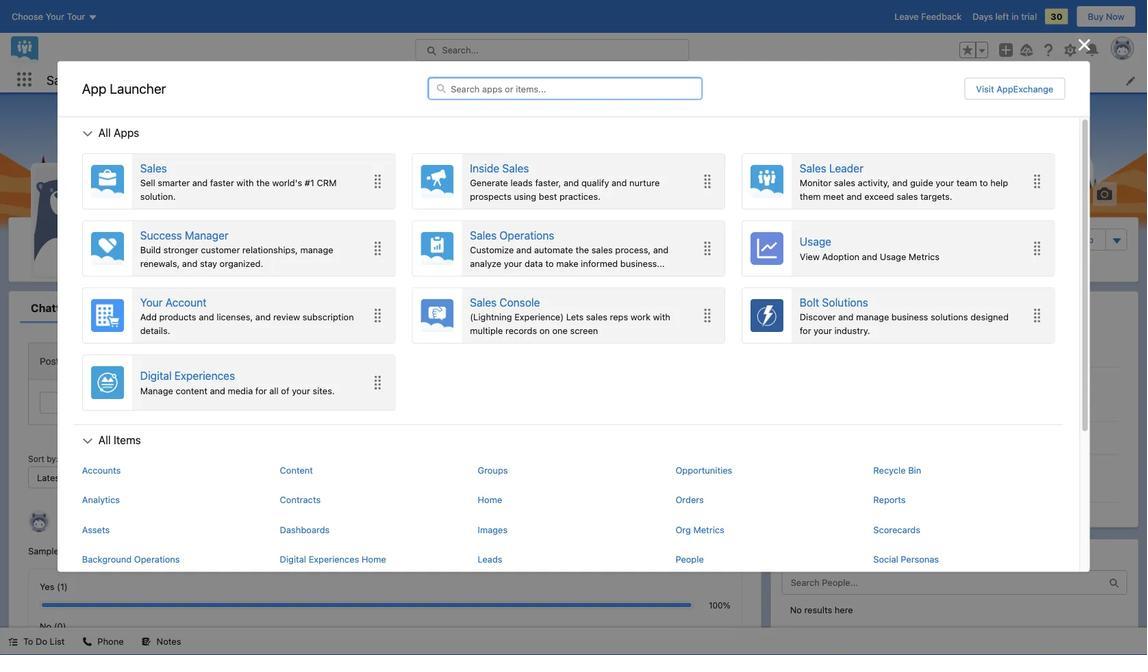 Task type: describe. For each thing, give the bounding box(es) containing it.
accounts inside list item
[[438, 75, 477, 85]]

phone button
[[74, 628, 132, 656]]

assets
[[82, 525, 110, 535]]

poll inside ruby anderson, just now element
[[61, 546, 76, 556]]

1m ago link
[[58, 526, 86, 535]]

Search People... text field
[[782, 571, 1128, 596]]

add
[[140, 312, 157, 322]]

manage inside digital experiences manage content and media for all of your sites.
[[140, 386, 173, 396]]

faster
[[210, 177, 234, 188]]

leave feedback
[[895, 11, 962, 22]]

no for no results here
[[791, 605, 802, 615]]

experience)
[[515, 312, 564, 322]]

and inside sales sell smarter and faster with the world's #1 crm solution.
[[192, 177, 208, 188]]

details.
[[140, 325, 170, 335]]

digital for digital experiences manage content and media for all of your sites.
[[140, 370, 172, 383]]

digital for digital experiences home
[[280, 554, 306, 565]]

appexchange
[[997, 84, 1054, 94]]

what
[[305, 398, 326, 408]]

social
[[874, 554, 899, 565]]

experiences for digital experiences manage content and media for all of your sites.
[[175, 370, 235, 383]]

process,
[[616, 245, 651, 255]]

opportunities list item
[[503, 67, 594, 93]]

experiences for digital experiences home
[[309, 554, 359, 565]]

and right the qualify at right top
[[612, 177, 627, 188]]

products
[[159, 312, 196, 322]]

operations for sales
[[500, 229, 555, 242]]

solution.
[[140, 191, 176, 201]]

app
[[82, 80, 107, 97]]

no for no ( 0 )
[[40, 622, 52, 632]]

social personas
[[874, 554, 940, 565]]

sales for sales operations customize and automate the sales process, and analyze your data to make informed business...
[[470, 229, 497, 242]]

( for 0
[[54, 622, 57, 632]]

group details
[[780, 300, 860, 315]]

here
[[835, 605, 854, 615]]

sample poll - does everyone like oranges?
[[28, 546, 204, 556]]

visit appexchange
[[977, 84, 1054, 94]]

faster,
[[536, 177, 562, 188]]

like inside ruby anderson, just now element
[[150, 546, 164, 556]]

text default image for phone
[[83, 638, 92, 647]]

sales down guide
[[897, 191, 919, 201]]

solutions
[[823, 296, 869, 309]]

on
[[540, 325, 550, 335]]

stronger
[[163, 245, 199, 255]]

0 vertical spatial text default image
[[709, 232, 725, 248]]

org
[[676, 525, 691, 535]]

view inside usage view adoption and usage metrics
[[800, 251, 820, 262]]

buy now button
[[1077, 5, 1137, 27]]

leave feedback link
[[895, 11, 962, 22]]

view more link
[[933, 644, 977, 654]]

analytics
[[82, 495, 120, 505]]

home inside the "digital experiences home" link
[[362, 554, 386, 565]]

group inside button
[[1069, 235, 1094, 245]]

does
[[86, 546, 107, 556]]

to do list
[[23, 637, 65, 647]]

the inside sales operations customize and automate the sales process, and analyze your data to make informed business...
[[576, 245, 589, 255]]

orders link
[[676, 493, 858, 507]]

metrics inside usage view adoption and usage metrics
[[909, 251, 940, 262]]

Search apps or items... search field
[[429, 78, 703, 100]]

1 horizontal spatial usage
[[880, 251, 907, 262]]

solutions
[[931, 312, 969, 322]]

sales leader link
[[800, 160, 1021, 176]]

sites.
[[313, 386, 335, 396]]

1 vertical spatial view
[[933, 644, 953, 654]]

poll inside 'link'
[[173, 356, 191, 367]]

accounts list item
[[430, 67, 503, 93]]

data
[[525, 258, 543, 268]]

leader for sales leader monitor sales activity, and guide your team to help them meet and exceed sales targets.
[[830, 161, 864, 174]]

broadcast
[[221, 262, 267, 272]]

group up description
[[780, 300, 816, 315]]

apps
[[114, 126, 139, 139]]

group right the "*"
[[714, 75, 739, 85]]

media
[[228, 386, 253, 396]]

your account add products and licenses, and review subscription details.
[[140, 296, 354, 335]]

delete
[[1040, 235, 1066, 245]]

to inside sales leader monitor sales activity, and guide your team to help them meet and exceed sales targets.
[[980, 177, 989, 188]]

contracts
[[280, 495, 321, 505]]

what would you like to ask? button
[[40, 392, 684, 414]]

dashboards
[[280, 525, 330, 535]]

sales inside sales operations customize and automate the sales process, and analyze your data to make informed business...
[[592, 245, 613, 255]]

designed
[[971, 312, 1009, 322]]

sales link
[[140, 160, 361, 176]]

sales sell smarter and faster with the world's #1 crm solution.
[[140, 161, 337, 201]]

1 horizontal spatial accounts link
[[430, 67, 485, 93]]

and up business... in the right top of the page
[[654, 245, 669, 255]]

1 horizontal spatial manage
[[782, 549, 825, 562]]

opportunities inside list item
[[511, 75, 568, 85]]

multiple
[[470, 325, 503, 335]]

details
[[819, 300, 860, 315]]

recycle
[[874, 465, 906, 475]]

more
[[956, 644, 977, 654]]

success
[[140, 229, 182, 242]]

sales for sales sell smarter and faster with the world's #1 crm solution.
[[140, 161, 167, 174]]

post link
[[29, 344, 71, 380]]

and inside digital experiences manage content and media for all of your sites.
[[210, 386, 225, 396]]

*
[[674, 75, 678, 85]]

groups link
[[478, 464, 660, 477]]

to inside button
[[390, 398, 398, 408]]

bin
[[909, 465, 922, 475]]

0 horizontal spatial accounts link
[[82, 464, 264, 477]]

text default image for all items
[[82, 436, 93, 447]]

by:
[[47, 455, 59, 464]]

operations for background
[[134, 554, 180, 565]]

informed
[[581, 258, 618, 268]]

groups
[[478, 465, 508, 475]]

ruby anderson, just now element
[[20, 503, 751, 656]]

all for all apps
[[99, 126, 111, 139]]

and up data
[[517, 245, 532, 255]]

to
[[23, 637, 33, 647]]

your inside sales operations customize and automate the sales process, and analyze your data to make informed business...
[[504, 258, 523, 268]]

0f9hr000000phi0kak@post.hr-
[[793, 474, 940, 485]]

licenses,
[[217, 312, 253, 322]]

what would you like to ask?
[[305, 398, 419, 408]]

1 vertical spatial accounts
[[82, 465, 121, 475]]

make
[[557, 258, 579, 268]]

reps
[[610, 312, 629, 322]]

post
[[40, 356, 59, 367]]

ruby anderson image
[[28, 511, 50, 533]]

sales for sales console (lightning experience) lets sales reps work with multiple records on one screen
[[470, 296, 497, 309]]

review
[[273, 312, 300, 322]]

your account link
[[140, 294, 361, 310]]

organized.
[[220, 258, 263, 268]]

launcher
[[110, 80, 166, 97]]

targets.
[[921, 191, 953, 201]]

1 vertical spatial opportunities
[[676, 465, 733, 475]]

sales inside sales console (lightning experience) lets sales reps work with multiple records on one screen
[[587, 312, 608, 322]]

orders
[[676, 495, 704, 505]]

people link
[[676, 553, 858, 566]]

home for bottom the "home" link
[[478, 495, 503, 505]]

products
[[602, 75, 640, 85]]

sample for sample poll - does everyone like oranges?
[[28, 546, 59, 556]]

inside sales generate leads faster, and qualify and nurture prospects using best practices.
[[470, 161, 660, 201]]

recycle bin link
[[874, 464, 1056, 477]]

notes button
[[133, 628, 189, 656]]

inverse image
[[1077, 37, 1093, 53]]

generate
[[470, 177, 508, 188]]

and inside usage view adoption and usage metrics
[[863, 251, 878, 262]]

chatter
[[31, 302, 71, 315]]

text default image for all apps
[[82, 128, 93, 139]]

0 vertical spatial home link
[[134, 67, 175, 93]]



Task type: vqa. For each thing, say whether or not it's contained in the screenshot.
Recycle Bin link
yes



Task type: locate. For each thing, give the bounding box(es) containing it.
only
[[269, 262, 289, 272]]

2 horizontal spatial home
[[478, 495, 503, 505]]

usage up adoption
[[800, 235, 832, 248]]

leader for sales leader
[[79, 72, 117, 87]]

1 horizontal spatial digital
[[280, 554, 306, 565]]

0 vertical spatial the
[[257, 177, 270, 188]]

and down 'usage' "link"
[[863, 251, 878, 262]]

1 vertical spatial operations
[[134, 554, 180, 565]]

and down sales leader link
[[893, 177, 908, 188]]

view
[[800, 251, 820, 262], [933, 644, 953, 654]]

leader inside sales leader monitor sales activity, and guide your team to help them meet and exceed sales targets.
[[830, 161, 864, 174]]

0 vertical spatial opportunities
[[511, 75, 568, 85]]

home
[[142, 75, 166, 85], [478, 495, 503, 505], [362, 554, 386, 565]]

0 horizontal spatial view
[[800, 251, 820, 262]]

digital experiences link
[[140, 368, 335, 384]]

manage left content
[[140, 386, 173, 396]]

sales leader monitor sales activity, and guide your team to help them meet and exceed sales targets.
[[800, 161, 1009, 201]]

0 horizontal spatial home
[[142, 75, 166, 85]]

reports link
[[874, 493, 1056, 507]]

practices.
[[560, 191, 601, 201]]

text default image inside notes button
[[142, 638, 151, 647]]

* sample group
[[674, 75, 739, 85]]

all left apps
[[99, 126, 111, 139]]

sales up (lightning
[[470, 296, 497, 309]]

all inside all items 'dropdown button'
[[99, 434, 111, 447]]

1 horizontal spatial operations
[[500, 229, 555, 242]]

like down assets link
[[150, 546, 164, 556]]

1 vertical spatial for
[[256, 386, 267, 396]]

usage view adoption and usage metrics
[[800, 235, 940, 262]]

1 vertical spatial experiences
[[309, 554, 359, 565]]

opportunities link up orders link
[[676, 464, 858, 477]]

1 horizontal spatial home
[[362, 554, 386, 565]]

poll
[[173, 356, 191, 367], [61, 546, 76, 556]]

leads
[[511, 177, 533, 188]]

0 horizontal spatial sample
[[28, 546, 59, 556]]

with inside sales console (lightning experience) lets sales reps work with multiple records on one screen
[[653, 312, 671, 322]]

leader up meet
[[830, 161, 864, 174]]

0 vertical spatial opportunities link
[[503, 67, 576, 93]]

1 horizontal spatial text default image
[[709, 232, 725, 248]]

( for 1
[[57, 582, 60, 592]]

1 horizontal spatial opportunities link
[[676, 464, 858, 477]]

like right you
[[373, 398, 387, 408]]

1 horizontal spatial like
[[373, 398, 387, 408]]

scorecards
[[874, 525, 921, 535]]

search...
[[442, 45, 479, 55]]

team
[[957, 177, 978, 188]]

1 vertical spatial opportunities link
[[676, 464, 858, 477]]

0 horizontal spatial opportunities link
[[503, 67, 576, 93]]

and left faster
[[192, 177, 208, 188]]

group
[[714, 75, 739, 85], [222, 232, 270, 251], [1069, 235, 1094, 245], [780, 300, 816, 315]]

1 vertical spatial )
[[63, 622, 66, 632]]

0 horizontal spatial to
[[390, 398, 398, 408]]

for inside bolt solutions discover and manage business solutions designed for your industry.
[[800, 325, 812, 335]]

0 vertical spatial no
[[791, 605, 802, 615]]

1 vertical spatial with
[[653, 312, 671, 322]]

products link
[[594, 67, 648, 93]]

accounts down search...
[[438, 75, 477, 85]]

text default image left all apps
[[82, 128, 93, 139]]

0 vertical spatial manage
[[301, 245, 334, 255]]

0 vertical spatial home
[[142, 75, 166, 85]]

1 horizontal spatial accounts
[[438, 75, 477, 85]]

accounts
[[438, 75, 477, 85], [82, 465, 121, 475]]

1 horizontal spatial experiences
[[309, 554, 359, 565]]

0 vertical spatial leader
[[79, 72, 117, 87]]

0
[[57, 622, 63, 632]]

and inside bolt solutions discover and manage business solutions designed for your industry.
[[839, 312, 854, 322]]

sales for sales leader monitor sales activity, and guide your team to help them meet and exceed sales targets.
[[800, 161, 827, 174]]

experiences down the dashboards
[[309, 554, 359, 565]]

1 vertical spatial manage
[[857, 312, 890, 322]]

) right the yes
[[64, 582, 68, 592]]

text default image
[[82, 128, 93, 139], [82, 436, 93, 447], [83, 638, 92, 647], [142, 638, 151, 647]]

) up list
[[63, 622, 66, 632]]

group right delete
[[1069, 235, 1094, 245]]

tab list containing post
[[28, 343, 743, 381]]

tab list
[[28, 343, 743, 381]]

metrics inside 'link'
[[694, 525, 725, 535]]

home right app in the top of the page
[[142, 75, 166, 85]]

1 vertical spatial sample
[[161, 232, 219, 251]]

sales left app in the top of the page
[[47, 72, 76, 87]]

description
[[793, 339, 838, 348]]

using
[[514, 191, 537, 201]]

( up list
[[54, 622, 57, 632]]

your up targets.
[[936, 177, 955, 188]]

crm
[[317, 177, 337, 188]]

opportunities up orders
[[676, 465, 733, 475]]

all inside 'all apps' dropdown button
[[99, 126, 111, 139]]

1 vertical spatial accounts link
[[82, 464, 264, 477]]

sales for sales leader
[[47, 72, 76, 87]]

and up practices.
[[564, 177, 579, 188]]

1 horizontal spatial opportunities
[[676, 465, 733, 475]]

delete group
[[1040, 235, 1094, 245]]

reports
[[874, 495, 906, 505]]

1 vertical spatial text default image
[[8, 638, 18, 647]]

sample down 1m
[[28, 546, 59, 556]]

1 vertical spatial home
[[478, 495, 503, 505]]

and down stronger
[[182, 258, 198, 268]]

for inside digital experiences manage content and media for all of your sites.
[[256, 386, 267, 396]]

0 vertical spatial to
[[980, 177, 989, 188]]

feedback
[[922, 11, 962, 22]]

2 all from the top
[[99, 434, 111, 447]]

content
[[280, 465, 313, 475]]

leader
[[79, 72, 117, 87], [830, 161, 864, 174]]

0 horizontal spatial usage
[[800, 235, 832, 248]]

your inside digital experiences manage content and media for all of your sites.
[[292, 386, 310, 396]]

records
[[506, 325, 537, 335]]

1 vertical spatial (
[[54, 622, 57, 632]]

build
[[140, 245, 161, 255]]

group
[[960, 42, 989, 58]]

1 vertical spatial metrics
[[694, 525, 725, 535]]

0 horizontal spatial like
[[150, 546, 164, 556]]

0 vertical spatial operations
[[500, 229, 555, 242]]

0 vertical spatial with
[[237, 177, 254, 188]]

text default image inside to do list button
[[8, 638, 18, 647]]

2 horizontal spatial to
[[980, 177, 989, 188]]

view left more
[[933, 644, 953, 654]]

to left help at the top of the page
[[980, 177, 989, 188]]

and left media
[[210, 386, 225, 396]]

text default image inside all items 'dropdown button'
[[82, 436, 93, 447]]

0 vertical spatial accounts link
[[430, 67, 485, 93]]

automate
[[535, 245, 574, 255]]

your
[[140, 296, 163, 309]]

2 vertical spatial to
[[390, 398, 398, 408]]

list
[[134, 67, 1148, 93], [74, 117, 1064, 656]]

experiences up content
[[175, 370, 235, 383]]

content link
[[280, 464, 462, 477]]

your inside bolt solutions discover and manage business solutions designed for your industry.
[[814, 325, 833, 335]]

sell
[[140, 177, 155, 188]]

1 horizontal spatial manage
[[857, 312, 890, 322]]

0 horizontal spatial leader
[[79, 72, 117, 87]]

sample up unlisted
[[161, 232, 219, 251]]

all left 'items'
[[99, 434, 111, 447]]

1 vertical spatial home link
[[478, 493, 660, 507]]

sales up meet
[[835, 177, 856, 188]]

list
[[50, 637, 65, 647]]

sales inside sales sell smarter and faster with the world's #1 crm solution.
[[140, 161, 167, 174]]

manage right relationships, on the top of the page
[[301, 245, 334, 255]]

home link up apps
[[134, 67, 175, 93]]

sales inside "inside sales generate leads faster, and qualify and nurture prospects using best practices."
[[503, 161, 529, 174]]

leads link
[[478, 553, 660, 566]]

metrics up bolt solutions link
[[909, 251, 940, 262]]

1 vertical spatial all
[[99, 434, 111, 447]]

products list item
[[594, 67, 666, 93]]

0 vertical spatial experiences
[[175, 370, 235, 383]]

poll up content
[[173, 356, 191, 367]]

discover
[[800, 312, 836, 322]]

0 horizontal spatial no
[[40, 622, 52, 632]]

1 vertical spatial digital
[[280, 554, 306, 565]]

text default image left the all items
[[82, 436, 93, 447]]

operations down assets link
[[134, 554, 180, 565]]

sales up sell
[[140, 161, 167, 174]]

operations up data
[[500, 229, 555, 242]]

your inside sales leader monitor sales activity, and guide your team to help them meet and exceed sales targets.
[[936, 177, 955, 188]]

0 horizontal spatial accounts
[[82, 465, 121, 475]]

text default image
[[709, 232, 725, 248], [8, 638, 18, 647]]

0 vertical spatial (
[[57, 582, 60, 592]]

opportunities down the search... 'button'
[[511, 75, 568, 85]]

1 horizontal spatial view
[[933, 644, 953, 654]]

the down sales operations link
[[576, 245, 589, 255]]

group up organized. at the top left of the page
[[222, 232, 270, 251]]

list containing home
[[134, 67, 1148, 93]]

sales up screen
[[587, 312, 608, 322]]

the down sales link
[[257, 177, 270, 188]]

opportunities link down the search... 'button'
[[503, 67, 576, 93]]

and down account
[[199, 312, 214, 322]]

trial
[[1022, 11, 1038, 22]]

console
[[500, 296, 540, 309]]

sales up informed
[[592, 245, 613, 255]]

you
[[356, 398, 371, 408]]

home down dashboards link
[[362, 554, 386, 565]]

1 horizontal spatial for
[[800, 325, 812, 335]]

)
[[64, 582, 68, 592], [63, 622, 66, 632]]

meet
[[824, 191, 845, 201]]

sample right the "*"
[[681, 75, 711, 85]]

and down solutions
[[839, 312, 854, 322]]

) for no ( 0 )
[[63, 622, 66, 632]]

text default image left notes
[[142, 638, 151, 647]]

0 vertical spatial digital
[[140, 370, 172, 383]]

0 vertical spatial accounts
[[438, 75, 477, 85]]

sales inside sales operations customize and automate the sales process, and analyze your data to make informed business...
[[470, 229, 497, 242]]

work
[[631, 312, 651, 322]]

text default image left phone
[[83, 638, 92, 647]]

0 horizontal spatial operations
[[134, 554, 180, 565]]

0 horizontal spatial digital
[[140, 370, 172, 383]]

with down sales link
[[237, 177, 254, 188]]

0 vertical spatial view
[[800, 251, 820, 262]]

monitor
[[800, 177, 832, 188]]

no ( 0 )
[[40, 622, 66, 632]]

view left adoption
[[800, 251, 820, 262]]

with inside sales sell smarter and faster with the world's #1 crm solution.
[[237, 177, 254, 188]]

0 horizontal spatial text default image
[[8, 638, 18, 647]]

text default image inside phone button
[[83, 638, 92, 647]]

manage inside bolt solutions discover and manage business solutions designed for your industry.
[[857, 312, 890, 322]]

experiences inside digital experiences manage content and media for all of your sites.
[[175, 370, 235, 383]]

with right work
[[653, 312, 671, 322]]

1m ago
[[58, 526, 86, 535]]

manage up industry.
[[857, 312, 890, 322]]

to down automate
[[546, 258, 554, 268]]

0 horizontal spatial metrics
[[694, 525, 725, 535]]

1 vertical spatial manage
[[782, 549, 825, 562]]

success manager build stronger customer relationships, manage renewals, and stay organized.
[[140, 229, 334, 268]]

metrics
[[909, 251, 940, 262], [694, 525, 725, 535]]

1 vertical spatial like
[[150, 546, 164, 556]]

sales up leads
[[503, 161, 529, 174]]

1 horizontal spatial leader
[[830, 161, 864, 174]]

1 vertical spatial leader
[[830, 161, 864, 174]]

content
[[176, 386, 208, 396]]

1 horizontal spatial no
[[791, 605, 802, 615]]

0 horizontal spatial manage
[[301, 245, 334, 255]]

to do list button
[[0, 628, 73, 656]]

poll left the -
[[61, 546, 76, 556]]

0 vertical spatial manage
[[140, 386, 173, 396]]

0 vertical spatial all
[[99, 126, 111, 139]]

and right meet
[[847, 191, 863, 201]]

0 vertical spatial usage
[[800, 235, 832, 248]]

text default image for notes
[[142, 638, 151, 647]]

sample inside ruby anderson, just now element
[[28, 546, 59, 556]]

1sbm4maa.na235.chatter.salesforce.com
[[793, 488, 975, 499]]

0 horizontal spatial home link
[[134, 67, 175, 93]]

list containing all apps
[[74, 117, 1064, 656]]

digital down the dashboards
[[280, 554, 306, 565]]

buy
[[1089, 11, 1104, 22]]

background
[[82, 554, 132, 565]]

1 vertical spatial no
[[40, 622, 52, 632]]

sort
[[28, 455, 44, 464]]

org metrics
[[676, 525, 725, 535]]

2 horizontal spatial sample
[[681, 75, 711, 85]]

analytics link
[[82, 493, 264, 507]]

to left ask?
[[390, 398, 398, 408]]

digital experiences home
[[280, 554, 386, 565]]

activity,
[[858, 177, 890, 188]]

0 vertical spatial list
[[134, 67, 1148, 93]]

inside
[[470, 161, 500, 174]]

sales inside sales console (lightning experience) lets sales reps work with multiple records on one screen
[[470, 296, 497, 309]]

usage down 'usage' "link"
[[880, 251, 907, 262]]

renewals,
[[140, 258, 180, 268]]

them
[[800, 191, 821, 201]]

0 vertical spatial )
[[64, 582, 68, 592]]

operations inside sales operations customize and automate the sales process, and analyze your data to make informed business...
[[500, 229, 555, 242]]

sample for sample group
[[161, 232, 219, 251]]

0 vertical spatial like
[[373, 398, 387, 408]]

the inside sales sell smarter and faster with the world's #1 crm solution.
[[257, 177, 270, 188]]

1 horizontal spatial to
[[546, 258, 554, 268]]

digital
[[140, 370, 172, 383], [280, 554, 306, 565]]

no left '0' at the bottom
[[40, 622, 52, 632]]

Search this feed... search field
[[474, 467, 680, 489]]

your right of at left
[[292, 386, 310, 396]]

0 horizontal spatial the
[[257, 177, 270, 188]]

accounts up analytics at the left of page
[[82, 465, 121, 475]]

2 vertical spatial sample
[[28, 546, 59, 556]]

0 horizontal spatial manage
[[140, 386, 173, 396]]

background operations link
[[82, 553, 264, 566]]

your left data
[[504, 258, 523, 268]]

0 vertical spatial sample
[[681, 75, 711, 85]]

recycle bin
[[874, 465, 922, 475]]

text default image inside 'all apps' dropdown button
[[82, 128, 93, 139]]

all for all items
[[99, 434, 111, 447]]

help
[[991, 177, 1009, 188]]

1m
[[58, 526, 69, 535]]

0 horizontal spatial experiences
[[175, 370, 235, 383]]

to inside sales operations customize and automate the sales process, and analyze your data to make informed business...
[[546, 258, 554, 268]]

1 horizontal spatial sample
[[161, 232, 219, 251]]

and inside success manager build stronger customer relationships, manage renewals, and stay organized.
[[182, 258, 198, 268]]

1 all from the top
[[99, 126, 111, 139]]

home link down search this feed... search box
[[478, 493, 660, 507]]

for up description
[[800, 325, 812, 335]]

accounts link up analytics link
[[82, 464, 264, 477]]

for left all
[[256, 386, 267, 396]]

0 horizontal spatial with
[[237, 177, 254, 188]]

sample inside list
[[681, 75, 711, 85]]

1 horizontal spatial with
[[653, 312, 671, 322]]

digital inside digital experiences manage content and media for all of your sites.
[[140, 370, 172, 383]]

bolt solutions discover and manage business solutions designed for your industry.
[[800, 296, 1009, 335]]

manage down org metrics 'link'
[[782, 549, 825, 562]]

like inside button
[[373, 398, 387, 408]]

all items button
[[74, 425, 1064, 455]]

digital down announcement
[[140, 370, 172, 383]]

nurture
[[630, 177, 660, 188]]

the
[[257, 177, 270, 188], [576, 245, 589, 255]]

business
[[892, 312, 929, 322]]

world's
[[272, 177, 302, 188]]

leads
[[478, 554, 503, 565]]

metrics right org
[[694, 525, 725, 535]]

0f9hr000000phi0kak@post.hr- 1sbm4maa.na235.chatter.salesforce.com link
[[793, 474, 975, 499]]

your down discover
[[814, 325, 833, 335]]

home for the "home" link to the top
[[142, 75, 166, 85]]

sales operations customize and automate the sales process, and analyze your data to make informed business...
[[470, 229, 669, 268]]

( right the yes
[[57, 582, 60, 592]]

accounts link down search...
[[430, 67, 485, 93]]

sales up customize
[[470, 229, 497, 242]]

1 vertical spatial usage
[[880, 251, 907, 262]]

leader up all apps
[[79, 72, 117, 87]]

) for yes ( 1 )
[[64, 582, 68, 592]]

sales up monitor
[[800, 161, 827, 174]]

2 vertical spatial home
[[362, 554, 386, 565]]

opportunities
[[511, 75, 568, 85], [676, 465, 733, 475]]

days
[[973, 11, 994, 22]]

sales inside sales leader monitor sales activity, and guide your team to help them meet and exceed sales targets.
[[800, 161, 827, 174]]

home up 'images'
[[478, 495, 503, 505]]

and down your account link in the left of the page
[[256, 312, 271, 322]]

manage inside success manager build stronger customer relationships, manage renewals, and stay organized.
[[301, 245, 334, 255]]

no left results in the bottom right of the page
[[791, 605, 802, 615]]

announcement link
[[71, 344, 161, 380]]

qualify
[[582, 177, 610, 188]]

1 horizontal spatial metrics
[[909, 251, 940, 262]]

1 vertical spatial to
[[546, 258, 554, 268]]

1 horizontal spatial home link
[[478, 493, 660, 507]]

1 horizontal spatial the
[[576, 245, 589, 255]]

all apps button
[[74, 117, 1064, 148]]

customize
[[470, 245, 514, 255]]



